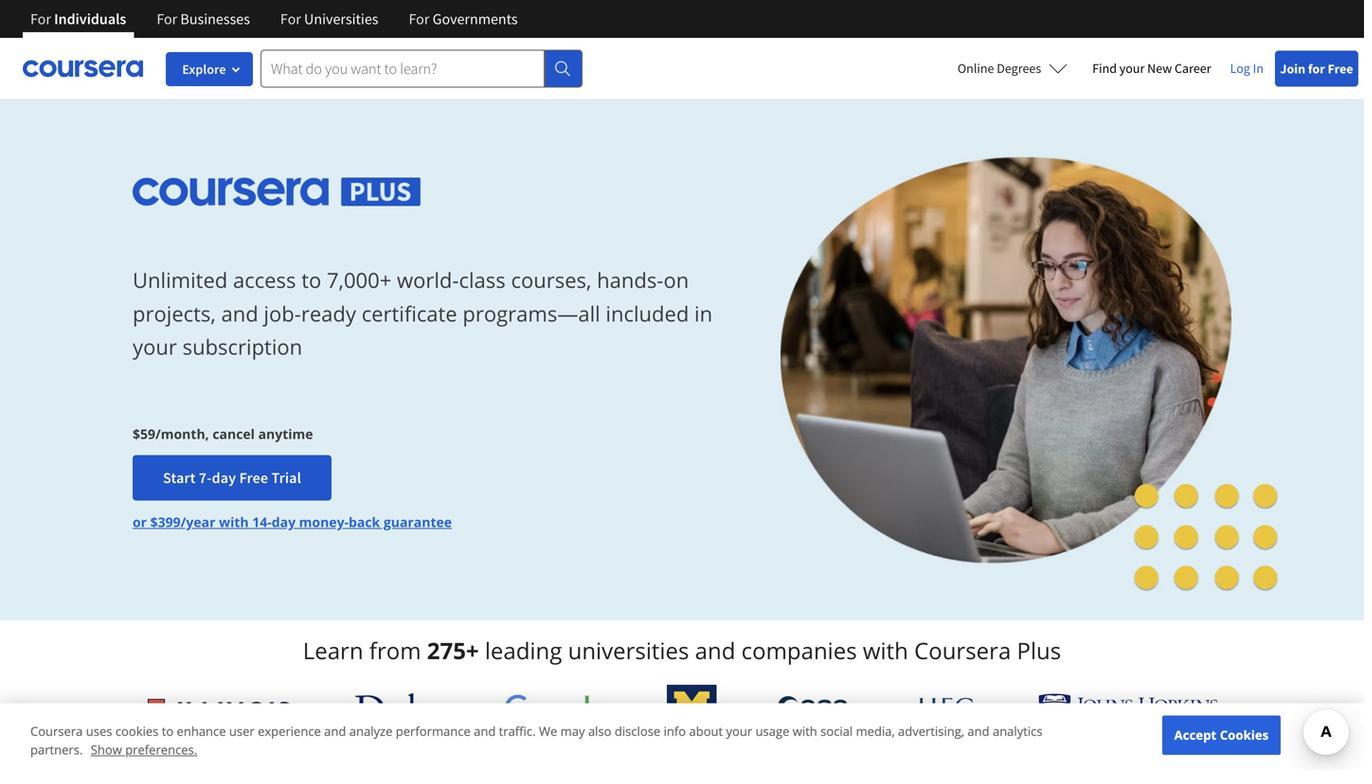 Task type: locate. For each thing, give the bounding box(es) containing it.
trial
[[271, 468, 301, 487]]

1 horizontal spatial day
[[272, 513, 296, 531]]

1 vertical spatial day
[[272, 513, 296, 531]]

3 for from the left
[[280, 9, 301, 28]]

access
[[233, 266, 296, 294]]

enhance
[[177, 723, 226, 740]]

back
[[349, 513, 380, 531]]

and left analyze
[[324, 723, 346, 740]]

coursera image
[[23, 53, 143, 84]]

experience
[[258, 723, 321, 740]]

0 vertical spatial to
[[302, 266, 321, 294]]

1 for from the left
[[30, 9, 51, 28]]

user
[[229, 723, 255, 740]]

0 horizontal spatial free
[[239, 468, 268, 487]]

job-
[[264, 299, 301, 328]]

for left universities
[[280, 9, 301, 28]]

online degrees
[[958, 60, 1041, 77]]

2 vertical spatial with
[[793, 723, 817, 740]]

or $399 /year with 14-day money-back guarantee
[[133, 513, 452, 531]]

day left money-
[[272, 513, 296, 531]]

sas image
[[778, 696, 850, 726]]

show preferences.
[[91, 741, 197, 758]]

new
[[1148, 60, 1172, 77]]

hec paris image
[[911, 692, 978, 731]]

your right about
[[726, 723, 752, 740]]

log
[[1230, 60, 1251, 77]]

with left 14-
[[219, 513, 249, 531]]

for up what do you want to learn? text box
[[409, 9, 430, 28]]

for individuals
[[30, 9, 126, 28]]

for
[[30, 9, 51, 28], [157, 9, 177, 28], [280, 9, 301, 28], [409, 9, 430, 28]]

0 vertical spatial your
[[1120, 60, 1145, 77]]

johns hopkins university image
[[1038, 694, 1218, 729]]

explore
[[182, 61, 226, 78]]

1 vertical spatial with
[[863, 635, 908, 666]]

your inside coursera uses cookies to enhance user experience and analyze performance and traffic. we may also disclose info about your usage with social media, advertising, and analytics partners.
[[726, 723, 752, 740]]

your right find
[[1120, 60, 1145, 77]]

What do you want to learn? text field
[[261, 50, 545, 88]]

with
[[219, 513, 249, 531], [863, 635, 908, 666], [793, 723, 817, 740]]

online degrees button
[[943, 47, 1083, 89]]

coursera
[[914, 635, 1011, 666], [30, 723, 83, 740]]

None search field
[[261, 50, 583, 88]]

0 horizontal spatial to
[[162, 723, 174, 740]]

1 vertical spatial coursera
[[30, 723, 83, 740]]

with up media, on the right bottom of the page
[[863, 635, 908, 666]]

0 vertical spatial day
[[212, 468, 236, 487]]

2 vertical spatial your
[[726, 723, 752, 740]]

hands-
[[597, 266, 664, 294]]

1 horizontal spatial coursera
[[914, 635, 1011, 666]]

to up ready
[[302, 266, 321, 294]]

0 horizontal spatial coursera
[[30, 723, 83, 740]]

privacy alert dialog
[[0, 703, 1364, 770]]

join
[[1280, 60, 1306, 77]]

your
[[1120, 60, 1145, 77], [133, 333, 177, 361], [726, 723, 752, 740]]

leading
[[485, 635, 562, 666]]

for universities
[[280, 9, 379, 28]]

with inside coursera uses cookies to enhance user experience and analyze performance and traffic. we may also disclose info about your usage with social media, advertising, and analytics partners.
[[793, 723, 817, 740]]

free right for
[[1328, 60, 1354, 77]]

and up 'subscription'
[[221, 299, 258, 328]]

$59
[[133, 425, 155, 443]]

1 vertical spatial to
[[162, 723, 174, 740]]

and
[[221, 299, 258, 328], [695, 635, 736, 666], [324, 723, 346, 740], [474, 723, 496, 740], [968, 723, 990, 740]]

info
[[664, 723, 686, 740]]

0 horizontal spatial with
[[219, 513, 249, 531]]

1 vertical spatial your
[[133, 333, 177, 361]]

day down $59 /month, cancel anytime
[[212, 468, 236, 487]]

0 horizontal spatial your
[[133, 333, 177, 361]]

join for free link
[[1275, 51, 1359, 87]]

1 vertical spatial free
[[239, 468, 268, 487]]

find your new career
[[1093, 60, 1211, 77]]

about
[[689, 723, 723, 740]]

0 vertical spatial coursera
[[914, 635, 1011, 666]]

for for individuals
[[30, 9, 51, 28]]

career
[[1175, 60, 1211, 77]]

4 for from the left
[[409, 9, 430, 28]]

for for universities
[[280, 9, 301, 28]]

275+
[[427, 635, 479, 666]]

to inside coursera uses cookies to enhance user experience and analyze performance and traffic. we may also disclose info about your usage with social media, advertising, and analytics partners.
[[162, 723, 174, 740]]

accept
[[1175, 727, 1217, 744]]

for governments
[[409, 9, 518, 28]]

coursera up 'partners.'
[[30, 723, 83, 740]]

google image
[[504, 694, 606, 729]]

coursera inside coursera uses cookies to enhance user experience and analyze performance and traffic. we may also disclose info about your usage with social media, advertising, and analytics partners.
[[30, 723, 83, 740]]

free left trial
[[239, 468, 268, 487]]

to up preferences.
[[162, 723, 174, 740]]

log in
[[1230, 60, 1264, 77]]

performance
[[396, 723, 471, 740]]

7-
[[199, 468, 212, 487]]

1 horizontal spatial with
[[793, 723, 817, 740]]

2 horizontal spatial with
[[863, 635, 908, 666]]

for left individuals
[[30, 9, 51, 28]]

for for businesses
[[157, 9, 177, 28]]

media,
[[856, 723, 895, 740]]

uses
[[86, 723, 112, 740]]

your down projects,
[[133, 333, 177, 361]]

to
[[302, 266, 321, 294], [162, 723, 174, 740]]

2 horizontal spatial your
[[1120, 60, 1145, 77]]

for left businesses
[[157, 9, 177, 28]]

online
[[958, 60, 994, 77]]

with left social
[[793, 723, 817, 740]]

and left analytics
[[968, 723, 990, 740]]

day
[[212, 468, 236, 487], [272, 513, 296, 531]]

0 horizontal spatial day
[[212, 468, 236, 487]]

on
[[664, 266, 689, 294]]

programs—all
[[463, 299, 600, 328]]

social
[[821, 723, 853, 740]]

and up university of michigan image
[[695, 635, 736, 666]]

$59 /month, cancel anytime
[[133, 425, 313, 443]]

partners.
[[30, 741, 83, 758]]

analyze
[[349, 723, 393, 740]]

free
[[1328, 60, 1354, 77], [239, 468, 268, 487]]

2 for from the left
[[157, 9, 177, 28]]

money-
[[299, 513, 349, 531]]

anytime
[[258, 425, 313, 443]]

degrees
[[997, 60, 1041, 77]]

duke university image
[[355, 694, 443, 724]]

1 horizontal spatial free
[[1328, 60, 1354, 77]]

start 7-day free trial
[[163, 468, 301, 487]]

1 horizontal spatial to
[[302, 266, 321, 294]]

cookies
[[1220, 727, 1269, 744]]

1 horizontal spatial your
[[726, 723, 752, 740]]

university of michigan image
[[667, 685, 717, 737]]

coursera up the 'hec paris' image
[[914, 635, 1011, 666]]



Task type: describe. For each thing, give the bounding box(es) containing it.
advertising,
[[898, 723, 965, 740]]

ready
[[301, 299, 356, 328]]

or
[[133, 513, 147, 531]]

governments
[[433, 9, 518, 28]]

learn
[[303, 635, 363, 666]]

courses,
[[511, 266, 592, 294]]

show
[[91, 741, 122, 758]]

cancel
[[213, 425, 255, 443]]

0 vertical spatial with
[[219, 513, 249, 531]]

world-
[[397, 266, 459, 294]]

disclose
[[615, 723, 661, 740]]

unlimited access to 7,000+ world-class courses, hands-on projects, and job-ready certificate programs—all included in your subscription
[[133, 266, 713, 361]]

/month,
[[155, 425, 209, 443]]

for
[[1308, 60, 1325, 77]]

log in link
[[1221, 57, 1273, 80]]

$399
[[150, 513, 181, 531]]

7,000+
[[327, 266, 392, 294]]

universities
[[568, 635, 689, 666]]

for for governments
[[409, 9, 430, 28]]

accept cookies
[[1175, 727, 1269, 744]]

in
[[1253, 60, 1264, 77]]

guarantee
[[384, 513, 452, 531]]

also
[[588, 723, 612, 740]]

certificate
[[362, 299, 457, 328]]

start
[[163, 468, 196, 487]]

cookies
[[115, 723, 159, 740]]

learn from 275+ leading universities and companies with coursera plus
[[303, 635, 1061, 666]]

find
[[1093, 60, 1117, 77]]

14-
[[252, 513, 272, 531]]

and left traffic.
[[474, 723, 496, 740]]

individuals
[[54, 9, 126, 28]]

accept cookies button
[[1163, 716, 1281, 755]]

day inside start 7-day free trial button
[[212, 468, 236, 487]]

show preferences. link
[[91, 741, 197, 758]]

traffic.
[[499, 723, 536, 740]]

included
[[606, 299, 689, 328]]

plus
[[1017, 635, 1061, 666]]

join for free
[[1280, 60, 1354, 77]]

university of illinois at urbana-champaign image
[[146, 696, 294, 726]]

subscription
[[182, 333, 302, 361]]

in
[[695, 299, 713, 328]]

we
[[539, 723, 557, 740]]

and inside unlimited access to 7,000+ world-class courses, hands-on projects, and job-ready certificate programs—all included in your subscription
[[221, 299, 258, 328]]

start 7-day free trial button
[[133, 455, 332, 501]]

projects,
[[133, 299, 216, 328]]

to inside unlimited access to 7,000+ world-class courses, hands-on projects, and job-ready certificate programs—all included in your subscription
[[302, 266, 321, 294]]

your inside unlimited access to 7,000+ world-class courses, hands-on projects, and job-ready certificate programs—all included in your subscription
[[133, 333, 177, 361]]

explore button
[[166, 52, 253, 86]]

/year
[[181, 513, 216, 531]]

for businesses
[[157, 9, 250, 28]]

businesses
[[180, 9, 250, 28]]

companies
[[742, 635, 857, 666]]

0 vertical spatial free
[[1328, 60, 1354, 77]]

from
[[369, 635, 421, 666]]

analytics
[[993, 723, 1043, 740]]

may
[[561, 723, 585, 740]]

banner navigation
[[15, 0, 533, 38]]

coursera plus image
[[133, 178, 421, 206]]

class
[[459, 266, 506, 294]]

coursera uses cookies to enhance user experience and analyze performance and traffic. we may also disclose info about your usage with social media, advertising, and analytics partners.
[[30, 723, 1043, 758]]

usage
[[756, 723, 790, 740]]

preferences.
[[125, 741, 197, 758]]

find your new career link
[[1083, 57, 1221, 81]]

unlimited
[[133, 266, 228, 294]]

universities
[[304, 9, 379, 28]]

free inside button
[[239, 468, 268, 487]]



Task type: vqa. For each thing, say whether or not it's contained in the screenshot.
course)
no



